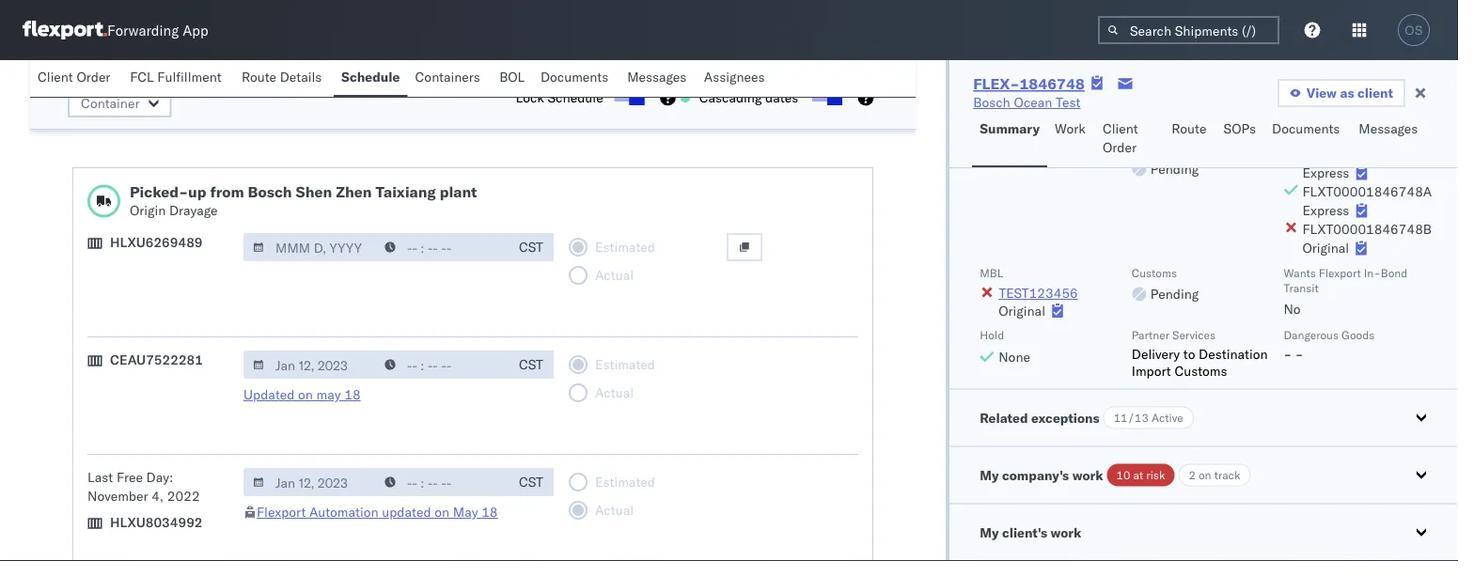 Task type: locate. For each thing, give the bounding box(es) containing it.
0 vertical spatial flexport
[[1319, 265, 1361, 279]]

1 horizontal spatial -
[[1295, 345, 1303, 361]]

0 vertical spatial client order button
[[30, 60, 122, 97]]

fcl fulfillment button
[[122, 60, 234, 97]]

assignees button
[[696, 60, 776, 97]]

dangerous
[[1284, 328, 1339, 342]]

0 horizontal spatial schedule
[[68, 38, 165, 66]]

0 vertical spatial my
[[980, 466, 999, 483]]

my left the company's
[[980, 466, 999, 483]]

order for client order button to the left
[[77, 69, 110, 85]]

10 at risk
[[1116, 468, 1165, 482]]

1 mmm d, yyyy text field from the top
[[243, 234, 377, 262]]

1 horizontal spatial client
[[1103, 120, 1138, 137]]

bosch down flex-
[[973, 94, 1010, 110]]

1 vertical spatial -- : -- -- text field
[[375, 469, 509, 497]]

Search Shipments (/) text field
[[1098, 16, 1279, 44]]

documents
[[540, 69, 608, 85], [1272, 120, 1340, 137]]

builder
[[170, 38, 245, 66]]

forwarding app link
[[23, 21, 208, 39]]

messages button left the cascading
[[620, 60, 696, 97]]

hold
[[980, 328, 1004, 342]]

1 pending from the top
[[1150, 160, 1199, 177]]

mbl
[[980, 265, 1003, 279]]

1 vertical spatial cst
[[519, 357, 543, 373]]

bosch
[[973, 94, 1010, 110], [248, 183, 292, 202]]

2 horizontal spatial schedule
[[548, 90, 603, 106]]

bond
[[1381, 265, 1408, 279]]

no
[[1284, 300, 1301, 317]]

client right work
[[1103, 120, 1138, 137]]

client order right work button
[[1103, 120, 1138, 156]]

work right client's
[[1051, 524, 1081, 540]]

pending
[[1150, 160, 1199, 177], [1150, 285, 1199, 302]]

documents button down the view
[[1264, 112, 1351, 167]]

1 vertical spatial order
[[1103, 139, 1136, 156]]

0 horizontal spatial bosch
[[248, 183, 292, 202]]

os
[[1405, 23, 1423, 37]]

flexport down mmm d, yyyy text box
[[257, 504, 306, 521]]

work
[[1072, 466, 1103, 483], [1051, 524, 1081, 540]]

18 right may
[[344, 387, 361, 403]]

0 horizontal spatial client order button
[[30, 60, 122, 97]]

-
[[1284, 345, 1292, 361], [1295, 345, 1303, 361]]

2 vertical spatial on
[[435, 504, 450, 521]]

18
[[344, 387, 361, 403], [481, 504, 498, 521]]

documents up lock schedule
[[540, 69, 608, 85]]

1 vertical spatial client order
[[1103, 120, 1138, 156]]

active
[[1152, 410, 1183, 424]]

flexport automation updated on may 18 button
[[257, 504, 498, 521]]

1 vertical spatial documents button
[[1264, 112, 1351, 167]]

sops button
[[1216, 112, 1264, 167]]

my left client's
[[980, 524, 999, 540]]

18 right the "may"
[[481, 504, 498, 521]]

0 vertical spatial work
[[1072, 466, 1103, 483]]

messages button down client on the top of page
[[1351, 112, 1428, 167]]

-- : -- -- text field down 'plant'
[[375, 234, 509, 262]]

0 vertical spatial express
[[1302, 164, 1349, 180]]

1 horizontal spatial order
[[1103, 139, 1136, 156]]

work left 10
[[1072, 466, 1103, 483]]

work inside my client's work button
[[1051, 524, 1081, 540]]

customs down the to
[[1175, 362, 1227, 378]]

bosch inside bosch ocean test link
[[973, 94, 1010, 110]]

on right 2
[[1199, 468, 1211, 482]]

1 vertical spatial mmm d, yyyy text field
[[243, 351, 377, 379]]

route details button
[[234, 60, 334, 97]]

0 horizontal spatial on
[[298, 387, 313, 403]]

1 my from the top
[[980, 466, 999, 483]]

0 horizontal spatial route
[[242, 69, 276, 85]]

1 horizontal spatial original
[[1302, 239, 1349, 256]]

order inside the client order
[[1103, 139, 1136, 156]]

may
[[453, 504, 478, 521]]

flexport left in-
[[1319, 265, 1361, 279]]

flexport automation updated on may 18
[[257, 504, 498, 521]]

order
[[77, 69, 110, 85], [1103, 139, 1136, 156]]

1 horizontal spatial 18
[[481, 504, 498, 521]]

express up flxt00001846748b
[[1302, 202, 1349, 218]]

1 vertical spatial bosch
[[248, 183, 292, 202]]

1 vertical spatial original
[[999, 302, 1045, 318]]

container
[[81, 95, 140, 112]]

1 vertical spatial on
[[1199, 468, 1211, 482]]

bol button
[[492, 60, 533, 97]]

last
[[87, 470, 113, 486]]

pending up services
[[1150, 285, 1199, 302]]

client order
[[38, 69, 110, 85], [1103, 120, 1138, 156]]

mmm d, yyyy text field down picked-up from bosch shen zhen taixiang plant origin drayage
[[243, 234, 377, 262]]

1 horizontal spatial client order button
[[1095, 112, 1164, 167]]

0 horizontal spatial documents button
[[533, 60, 620, 97]]

on left the "may"
[[435, 504, 450, 521]]

1 vertical spatial client order button
[[1095, 112, 1164, 167]]

containers
[[415, 69, 480, 85]]

original
[[1302, 239, 1349, 256], [999, 302, 1045, 318]]

last free day: november 4, 2022
[[87, 470, 200, 505]]

2 express from the top
[[1302, 202, 1349, 218]]

MMM D, YYYY text field
[[243, 469, 377, 497]]

schedule up the fcl
[[68, 38, 165, 66]]

original up wants
[[1302, 239, 1349, 256]]

client for rightmost client order button
[[1103, 120, 1138, 137]]

client order up container
[[38, 69, 110, 85]]

2 cst from the top
[[519, 357, 543, 373]]

transit
[[1284, 280, 1319, 294]]

route for route details
[[242, 69, 276, 85]]

1 vertical spatial customs
[[1175, 362, 1227, 378]]

1 vertical spatial express
[[1302, 202, 1349, 218]]

route left details
[[242, 69, 276, 85]]

client order button down flexport. image
[[30, 60, 122, 97]]

1 vertical spatial schedule
[[341, 69, 400, 85]]

messages down client on the top of page
[[1359, 120, 1418, 137]]

view as client button
[[1277, 79, 1405, 107]]

1 vertical spatial pending
[[1150, 285, 1199, 302]]

risk
[[1146, 468, 1165, 482]]

0 vertical spatial client order
[[38, 69, 110, 85]]

destination
[[1199, 345, 1268, 361]]

client down flexport. image
[[38, 69, 73, 85]]

0 vertical spatial bosch
[[973, 94, 1010, 110]]

0 horizontal spatial -
[[1284, 345, 1292, 361]]

1 horizontal spatial route
[[1172, 120, 1207, 137]]

none
[[999, 348, 1030, 364]]

updated on may 18 button
[[243, 387, 361, 403]]

order right work button
[[1103, 139, 1136, 156]]

1 vertical spatial client
[[1103, 120, 1138, 137]]

schedule right lock
[[548, 90, 603, 106]]

client's
[[1002, 524, 1047, 540]]

10
[[1116, 468, 1130, 482]]

0 horizontal spatial client
[[38, 69, 73, 85]]

0 vertical spatial cst
[[519, 239, 543, 256]]

cascading
[[699, 90, 762, 106]]

customs
[[1132, 265, 1177, 279], [1175, 362, 1227, 378]]

0 horizontal spatial client order
[[38, 69, 110, 85]]

test123456
[[999, 284, 1078, 301]]

documents down the view
[[1272, 120, 1340, 137]]

0 horizontal spatial flexport
[[257, 504, 306, 521]]

fcl fulfillment
[[130, 69, 221, 85]]

0 horizontal spatial documents
[[540, 69, 608, 85]]

customs up partner
[[1132, 265, 1177, 279]]

1 horizontal spatial messages
[[1359, 120, 1418, 137]]

0 vertical spatial pending
[[1150, 160, 1199, 177]]

1 horizontal spatial flexport
[[1319, 265, 1361, 279]]

containers button
[[407, 60, 492, 97]]

0 horizontal spatial order
[[77, 69, 110, 85]]

2 vertical spatial schedule
[[548, 90, 603, 106]]

order for rightmost client order button
[[1103, 139, 1136, 156]]

schedule right details
[[341, 69, 400, 85]]

flex-1846748
[[973, 74, 1085, 93]]

0 vertical spatial -- : -- -- text field
[[375, 234, 509, 262]]

documents button right bol
[[533, 60, 620, 97]]

test
[[1056, 94, 1081, 110]]

my inside button
[[980, 524, 999, 540]]

1 vertical spatial 18
[[481, 504, 498, 521]]

order up container
[[77, 69, 110, 85]]

mmm d, yyyy text field up updated on may 18 button
[[243, 351, 377, 379]]

None checkbox
[[615, 94, 641, 102], [812, 94, 839, 102], [615, 94, 641, 102], [812, 94, 839, 102]]

dangerous goods - -
[[1284, 328, 1375, 361]]

schedule
[[68, 38, 165, 66], [341, 69, 400, 85], [548, 90, 603, 106]]

0 vertical spatial client
[[38, 69, 73, 85]]

messages button
[[620, 60, 696, 97], [1351, 112, 1428, 167]]

drayage
[[169, 203, 218, 219]]

0 vertical spatial schedule
[[68, 38, 165, 66]]

original down test123456
[[999, 302, 1045, 318]]

updated
[[382, 504, 431, 521]]

0 horizontal spatial messages button
[[620, 60, 696, 97]]

bosch inside picked-up from bosch shen zhen taixiang plant origin drayage
[[248, 183, 292, 202]]

express up flxt00001846748a
[[1302, 164, 1349, 180]]

0 vertical spatial order
[[77, 69, 110, 85]]

1 vertical spatial my
[[980, 524, 999, 540]]

on left may
[[298, 387, 313, 403]]

save button
[[826, 39, 878, 67]]

0 vertical spatial messages
[[627, 69, 686, 85]]

bosch ocean test
[[973, 94, 1081, 110]]

documents button
[[533, 60, 620, 97], [1264, 112, 1351, 167]]

pending left sops button
[[1150, 160, 1199, 177]]

-- : -- -- text field up the "may"
[[375, 469, 509, 497]]

1 vertical spatial documents
[[1272, 120, 1340, 137]]

messages
[[627, 69, 686, 85], [1359, 120, 1418, 137]]

0 vertical spatial route
[[242, 69, 276, 85]]

MMM D, YYYY text field
[[243, 234, 377, 262], [243, 351, 377, 379]]

client order button
[[30, 60, 122, 97], [1095, 112, 1164, 167]]

1 vertical spatial work
[[1051, 524, 1081, 540]]

my for my company's work
[[980, 466, 999, 483]]

1 horizontal spatial on
[[435, 504, 450, 521]]

2 vertical spatial cst
[[519, 474, 543, 491]]

2 my from the top
[[980, 524, 999, 540]]

0 horizontal spatial messages
[[627, 69, 686, 85]]

messages for the rightmost messages button
[[1359, 120, 1418, 137]]

1 horizontal spatial schedule
[[341, 69, 400, 85]]

messages left "assignees"
[[627, 69, 686, 85]]

flxt00001846748b
[[1302, 220, 1432, 237]]

bosch right 'from' at the left of the page
[[248, 183, 292, 202]]

2 mmm d, yyyy text field from the top
[[243, 351, 377, 379]]

client order button right work
[[1095, 112, 1164, 167]]

-- : -- -- text field
[[375, 234, 509, 262], [375, 469, 509, 497]]

as
[[1340, 85, 1354, 101]]

1 vertical spatial route
[[1172, 120, 1207, 137]]

1 vertical spatial messages
[[1359, 120, 1418, 137]]

0 vertical spatial messages button
[[620, 60, 696, 97]]

forwarding
[[107, 21, 179, 39]]

lock schedule
[[516, 90, 603, 106]]

assignees
[[704, 69, 765, 85]]

2 horizontal spatial on
[[1199, 468, 1211, 482]]

schedule inside 'button'
[[341, 69, 400, 85]]

1 vertical spatial flexport
[[257, 504, 306, 521]]

1 horizontal spatial bosch
[[973, 94, 1010, 110]]

0 vertical spatial on
[[298, 387, 313, 403]]

0 vertical spatial 18
[[344, 387, 361, 403]]

1 vertical spatial messages button
[[1351, 112, 1428, 167]]

0 vertical spatial mmm d, yyyy text field
[[243, 234, 377, 262]]

route left sops
[[1172, 120, 1207, 137]]



Task type: describe. For each thing, give the bounding box(es) containing it.
client
[[1357, 85, 1393, 101]]

november
[[87, 488, 148, 505]]

my for my client's work
[[980, 524, 999, 540]]

details
[[280, 69, 322, 85]]

in-
[[1364, 265, 1381, 279]]

flex-1846748 link
[[973, 74, 1085, 93]]

bosch ocean test link
[[973, 93, 1081, 112]]

wants
[[1284, 265, 1316, 279]]

picked-up from bosch shen zhen taixiang plant origin drayage
[[130, 183, 477, 219]]

1 horizontal spatial documents button
[[1264, 112, 1351, 167]]

container button
[[68, 90, 172, 118]]

view as client
[[1307, 85, 1393, 101]]

1 horizontal spatial client order
[[1103, 120, 1138, 156]]

-- : -- -- text field
[[375, 351, 509, 379]]

picked-
[[130, 183, 188, 202]]

work for my client's work
[[1051, 524, 1081, 540]]

partner
[[1132, 328, 1169, 342]]

0 horizontal spatial 18
[[344, 387, 361, 403]]

flexport inside wants flexport in-bond transit no
[[1319, 265, 1361, 279]]

schedule button
[[334, 60, 407, 97]]

plant
[[440, 183, 477, 202]]

mmm d, yyyy text field for -- : -- -- text field
[[243, 351, 377, 379]]

2022
[[167, 488, 200, 505]]

summary button
[[972, 112, 1047, 167]]

2 -- : -- -- text field from the top
[[375, 469, 509, 497]]

cascading dates
[[699, 90, 798, 106]]

delivery
[[1132, 345, 1180, 361]]

track
[[1214, 468, 1240, 482]]

test123456 button
[[999, 284, 1078, 301]]

3 cst from the top
[[519, 474, 543, 491]]

1 horizontal spatial messages button
[[1351, 112, 1428, 167]]

dates
[[765, 90, 798, 106]]

mmm d, yyyy text field for 2nd -- : -- -- text box from the bottom
[[243, 234, 377, 262]]

1 cst from the top
[[519, 239, 543, 256]]

work button
[[1047, 112, 1095, 167]]

route for route
[[1172, 120, 1207, 137]]

2
[[1189, 468, 1196, 482]]

2 pending from the top
[[1150, 285, 1199, 302]]

my client's work button
[[950, 504, 1458, 560]]

route button
[[1164, 112, 1216, 167]]

origin
[[130, 203, 166, 219]]

schedule for schedule builder
[[68, 38, 165, 66]]

1 -- : -- -- text field from the top
[[375, 234, 509, 262]]

cancel button
[[744, 39, 815, 67]]

11/13 active
[[1114, 410, 1183, 424]]

save
[[837, 45, 867, 61]]

0 vertical spatial original
[[1302, 239, 1349, 256]]

work for my company's work
[[1072, 466, 1103, 483]]

fcl
[[130, 69, 154, 85]]

forwarding app
[[107, 21, 208, 39]]

11/13
[[1114, 410, 1149, 424]]

flxt00001846748a
[[1302, 183, 1432, 199]]

schedule builder
[[68, 38, 245, 66]]

2 on track
[[1189, 468, 1240, 482]]

shen
[[296, 183, 332, 202]]

on for 2
[[1199, 468, 1211, 482]]

cancel
[[757, 45, 801, 61]]

ceau7522281
[[110, 352, 203, 369]]

at
[[1133, 468, 1143, 482]]

flexport. image
[[23, 21, 107, 39]]

my company's work
[[980, 466, 1103, 483]]

related exceptions
[[980, 409, 1100, 425]]

partner services delivery to destination import customs
[[1132, 328, 1268, 378]]

flex-
[[973, 74, 1019, 93]]

my client's work
[[980, 524, 1081, 540]]

0 vertical spatial documents
[[540, 69, 608, 85]]

zhen
[[336, 183, 372, 202]]

app
[[183, 21, 208, 39]]

2 - from the left
[[1295, 345, 1303, 361]]

may
[[316, 387, 341, 403]]

wants flexport in-bond transit no
[[1284, 265, 1408, 317]]

1 horizontal spatial documents
[[1272, 120, 1340, 137]]

goods
[[1342, 328, 1375, 342]]

customs inside partner services delivery to destination import customs
[[1175, 362, 1227, 378]]

import
[[1132, 362, 1171, 378]]

0 vertical spatial customs
[[1132, 265, 1177, 279]]

sops
[[1224, 120, 1256, 137]]

0 horizontal spatial original
[[999, 302, 1045, 318]]

summary
[[980, 120, 1040, 137]]

automation
[[309, 504, 378, 521]]

schedule for schedule
[[341, 69, 400, 85]]

4,
[[152, 488, 164, 505]]

services
[[1172, 328, 1216, 342]]

ocean
[[1014, 94, 1052, 110]]

to
[[1183, 345, 1195, 361]]

1 express from the top
[[1302, 164, 1349, 180]]

client for client order button to the left
[[38, 69, 73, 85]]

on for updated
[[298, 387, 313, 403]]

route details
[[242, 69, 322, 85]]

up
[[188, 183, 206, 202]]

updated on may 18
[[243, 387, 361, 403]]

os button
[[1392, 8, 1436, 52]]

from
[[210, 183, 244, 202]]

work
[[1055, 120, 1086, 137]]

free
[[116, 470, 143, 486]]

messages for the top messages button
[[627, 69, 686, 85]]

1 - from the left
[[1284, 345, 1292, 361]]

hlxu6269489
[[110, 235, 203, 251]]

lock
[[516, 90, 544, 106]]

0 vertical spatial documents button
[[533, 60, 620, 97]]

exceptions
[[1031, 409, 1100, 425]]

day:
[[146, 470, 173, 486]]

view
[[1307, 85, 1337, 101]]

company's
[[1002, 466, 1069, 483]]



Task type: vqa. For each thing, say whether or not it's contained in the screenshot.
MBLTEST1234
no



